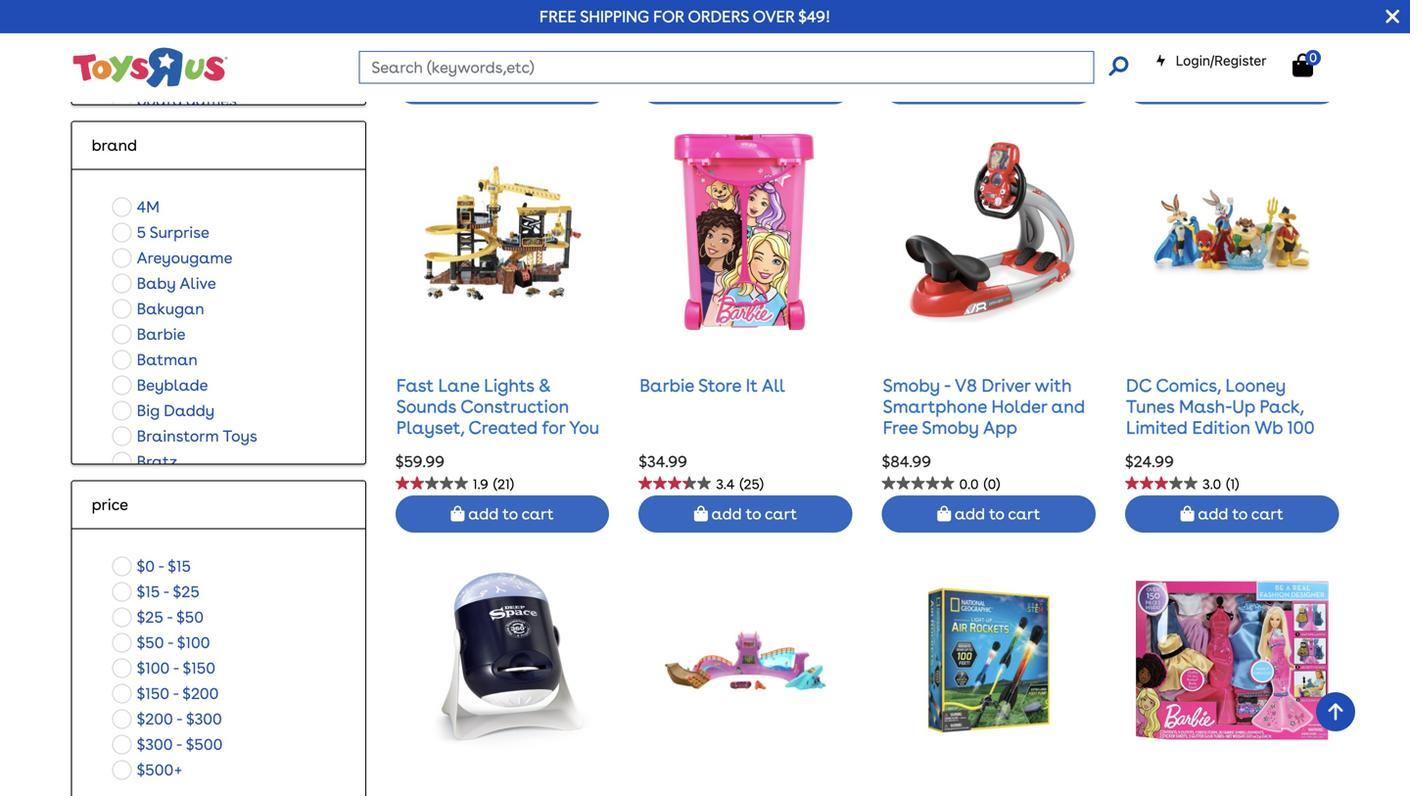Task type: describe. For each thing, give the bounding box(es) containing it.
sets
[[267, 65, 297, 84]]

shopping bag image inside '0' link
[[1293, 53, 1313, 77]]

barbie store it all image
[[647, 133, 844, 330]]

hot wheels skate octopark playset, with exclusive fingerboard and skate shoes image
[[665, 562, 826, 759]]

add to cart for $59.99
[[465, 505, 554, 524]]

0 horizontal spatial dc
[[1126, 375, 1152, 396]]

$150 inside button
[[183, 658, 215, 678]]

areyougame
[[137, 248, 232, 267]]

barbie be a fashion designer image
[[1134, 562, 1330, 759]]

0.0 (0) for $29.99
[[473, 47, 514, 64]]

created
[[468, 417, 538, 438]]

over
[[753, 7, 795, 26]]

- for $25
[[167, 608, 173, 627]]

cart for $29.99
[[522, 76, 554, 95]]

$59.99
[[395, 452, 445, 471]]

$150 - $200 button
[[106, 681, 225, 706]]

toys inside brainstorm toys button
[[223, 426, 257, 445]]

it
[[746, 375, 758, 396]]

baby
[[137, 274, 176, 293]]

$15 inside $15 - $25 button
[[137, 582, 160, 601]]

barbie store it all link
[[640, 375, 785, 396]]

1 vertical spatial tunes
[[1190, 459, 1239, 481]]

shopping bag image for $29.99
[[451, 77, 465, 93]]

- for $15
[[163, 582, 169, 601]]

3.0 (1)
[[1203, 476, 1239, 493]]

by
[[396, 438, 418, 459]]

board games
[[137, 90, 237, 110]]

$14.99
[[1125, 23, 1171, 42]]

$0
[[137, 557, 155, 576]]

dc comics, looney tunes mash-up pack, limited edition wb 100 years anniversary, 5 looney tunes x dc figures
[[1126, 375, 1315, 502]]

$50 - $100
[[137, 633, 210, 652]]

$200 - $300
[[137, 709, 222, 729]]

$29.99
[[395, 23, 444, 42]]

orders
[[688, 7, 749, 26]]

shopping bag image for $59.99
[[451, 506, 465, 522]]

add for $34.99
[[712, 505, 742, 524]]

bath toys button
[[106, 37, 215, 62]]

comics,
[[1156, 375, 1221, 396]]

lights
[[484, 375, 534, 396]]

mash-
[[1179, 396, 1233, 417]]

add for $24.99
[[1198, 505, 1228, 524]]

to for $34.99
[[746, 505, 761, 524]]

0.0 (0) for $84.99
[[959, 476, 1000, 493]]

shopping bag image for $94.99
[[694, 77, 708, 93]]

$25 - $50
[[137, 608, 204, 627]]

to for $94.99
[[746, 76, 761, 95]]

surprise
[[150, 223, 209, 242]]

toys inside fast lane lights & sounds construction playset, created for you by toys r us $59.99
[[422, 438, 460, 459]]

smartphone
[[883, 396, 987, 417]]

(21)
[[493, 476, 514, 493]]

1 vertical spatial dc
[[1260, 459, 1285, 481]]

0 vertical spatial $50
[[176, 608, 204, 627]]

$200 inside 'button'
[[137, 709, 173, 729]]

dc comics, looney tunes mash-up pack, limited edition wb 100 years anniversary, 5 looney tunes x dc figures image
[[1152, 133, 1313, 330]]

app
[[983, 417, 1017, 438]]

fast lane lights & sounds construction playset, created for you by toys r us image
[[422, 133, 583, 330]]

add to cart for $84.99
[[951, 505, 1040, 524]]

r
[[465, 438, 475, 459]]

add for $59.99
[[468, 505, 499, 524]]

add for $29.99
[[468, 76, 499, 95]]

(1)
[[1226, 476, 1239, 493]]

add to cart button for $29.99
[[395, 67, 609, 104]]

0 vertical spatial tunes
[[1126, 396, 1175, 417]]

to for $29.99
[[503, 76, 518, 95]]

beyblade button
[[106, 373, 214, 398]]

smoby - v8 driver with smartphone holder and free smoby app image
[[891, 133, 1087, 330]]

barbie store it all
[[640, 375, 785, 396]]

5 surprise
[[137, 223, 209, 242]]

4.4
[[1203, 47, 1222, 64]]

$34.99
[[639, 452, 687, 471]]

(0) for $29.99
[[497, 47, 514, 64]]

$500+ button
[[106, 757, 189, 783]]

1 horizontal spatial $100
[[177, 633, 210, 652]]

cart for $94.99
[[765, 76, 797, 95]]

building
[[203, 65, 263, 84]]

$200 - $300 button
[[106, 706, 228, 732]]

$500+
[[137, 760, 183, 779]]

4m button
[[106, 194, 166, 220]]

for
[[653, 7, 684, 26]]

login/register
[[1176, 52, 1267, 69]]

$15 - $25
[[137, 582, 200, 601]]

us
[[480, 438, 500, 459]]

baby alive button
[[106, 271, 222, 296]]

up
[[1232, 396, 1255, 417]]

construction
[[460, 396, 569, 417]]

$15 - $25 button
[[106, 579, 205, 605]]

$300 inside 'button'
[[186, 709, 222, 729]]

all
[[762, 375, 785, 396]]

1 vertical spatial $50
[[137, 633, 164, 652]]

to for $59.99
[[503, 505, 518, 524]]

shopping bag image for $34.99
[[694, 506, 708, 522]]

price
[[92, 495, 128, 514]]

blocks
[[137, 65, 184, 84]]

holder
[[992, 396, 1047, 417]]

3.0
[[1203, 476, 1221, 493]]

$500
[[186, 735, 223, 754]]

store
[[698, 375, 741, 396]]

bratz button
[[106, 449, 183, 474]]

sounds
[[396, 396, 456, 417]]

board games button
[[106, 88, 243, 113]]

brainstorm toys
[[137, 426, 257, 445]]

0 horizontal spatial $100
[[137, 658, 170, 678]]

4.7
[[716, 47, 734, 64]]

dc comics, looney tunes mash-up pack, limited edition wb 100 years anniversary, 5 looney tunes x dc figures link
[[1126, 375, 1315, 502]]

0 link
[[1293, 50, 1333, 78]]

100
[[1287, 417, 1315, 438]]

(0) for $84.99
[[984, 476, 1000, 493]]

$89.99
[[882, 23, 931, 42]]

add to cart for $24.99
[[1194, 505, 1284, 524]]

(24)
[[1227, 47, 1251, 64]]

add to cart for $34.99
[[708, 505, 797, 524]]

0.0 for $84.99
[[959, 476, 979, 493]]

$49!
[[798, 7, 831, 26]]

free
[[540, 7, 576, 26]]

$300 - $500
[[137, 735, 223, 754]]

add to cart button for $94.99
[[639, 67, 853, 104]]

$84.99
[[882, 452, 931, 471]]

& inside "blocks & building sets" button
[[188, 65, 199, 84]]

add to cart for $29.99
[[465, 76, 554, 95]]

- for $100
[[173, 658, 179, 678]]

brand
[[92, 136, 137, 155]]

$94.99
[[639, 23, 688, 42]]



Task type: locate. For each thing, give the bounding box(es) containing it.
for
[[542, 417, 565, 438]]

0 vertical spatial 5
[[137, 223, 146, 242]]

-
[[944, 375, 951, 396], [158, 557, 164, 576], [163, 582, 169, 601], [167, 608, 173, 627], [167, 633, 173, 652], [173, 658, 179, 678], [173, 684, 179, 703], [176, 709, 182, 729], [176, 735, 182, 754]]

$50 - $100 button
[[106, 630, 216, 656]]

- up $150 - $200
[[173, 658, 179, 678]]

- right $0
[[158, 557, 164, 576]]

1 vertical spatial $200
[[137, 709, 173, 729]]

1 vertical spatial 5
[[1285, 438, 1296, 459]]

looney up up
[[1226, 375, 1286, 396]]

$200 up "$200 - $300"
[[182, 684, 219, 703]]

1 vertical spatial $300
[[137, 735, 173, 754]]

free
[[883, 417, 918, 438]]

1 vertical spatial smoby
[[922, 417, 979, 438]]

0 vertical spatial $25
[[173, 582, 200, 601]]

0 vertical spatial looney
[[1226, 375, 1286, 396]]

shopping bag image
[[694, 77, 708, 93], [451, 506, 465, 522]]

- for smoby
[[944, 375, 951, 396]]

pack,
[[1260, 396, 1304, 417]]

1 horizontal spatial dc
[[1260, 459, 1285, 481]]

toys r us image
[[71, 45, 228, 90]]

- inside "$25 - $50" button
[[167, 608, 173, 627]]

toys
[[177, 40, 209, 59]]

areyougame button
[[106, 245, 238, 271]]

games
[[186, 90, 237, 110]]

$15 up "$15 - $25"
[[168, 557, 191, 576]]

- left $500
[[176, 735, 182, 754]]

1 vertical spatial &
[[539, 375, 551, 396]]

brainstorm toys deep space home planetarium and projector w/ 24 color nasa images - stem toy image
[[404, 562, 601, 759]]

1 vertical spatial $150
[[137, 684, 169, 703]]

fast lane lights & sounds construction playset, created for you by toys r us link
[[396, 375, 599, 459]]

smoby
[[883, 375, 940, 396], [922, 417, 979, 438]]

$150 up $150 - $200
[[183, 658, 215, 678]]

- inside "$150 - $200" button
[[173, 684, 179, 703]]

toys right brainstorm
[[223, 426, 257, 445]]

big daddy
[[137, 401, 215, 420]]

add to cart button down 4.7 (40)
[[639, 67, 853, 104]]

add to cart
[[465, 76, 554, 95], [708, 76, 797, 95], [951, 76, 1040, 95], [465, 505, 554, 524], [708, 505, 797, 524], [951, 505, 1040, 524], [1194, 505, 1284, 524]]

$50 up $50 - $100
[[176, 608, 204, 627]]

dc up limited
[[1126, 375, 1152, 396]]

4.4 (24)
[[1203, 47, 1251, 64]]

- for $0
[[158, 557, 164, 576]]

$300
[[186, 709, 222, 729], [137, 735, 173, 754]]

0 horizontal spatial $200
[[137, 709, 173, 729]]

bath toys
[[137, 40, 209, 59]]

barbie up bath toys button
[[137, 14, 185, 33]]

- down $100 - $150
[[173, 684, 179, 703]]

add to cart button down '(21)'
[[395, 496, 609, 533]]

- inside $0 - $15 button
[[158, 557, 164, 576]]

1 vertical spatial barbie
[[137, 325, 185, 344]]

shopping bag image
[[1293, 53, 1313, 77], [451, 77, 465, 93], [937, 77, 951, 93], [694, 506, 708, 522], [937, 506, 951, 522], [1181, 506, 1194, 522]]

- inside $15 - $25 button
[[163, 582, 169, 601]]

bath
[[137, 40, 173, 59]]

1 horizontal spatial $15
[[168, 557, 191, 576]]

- up $300 - $500
[[176, 709, 182, 729]]

brainstorm
[[137, 426, 219, 445]]

lane
[[438, 375, 479, 396]]

- left "v8"
[[944, 375, 951, 396]]

add to cart for $94.99
[[708, 76, 797, 95]]

limited
[[1126, 417, 1188, 438]]

$25 down $15 - $25 button
[[137, 608, 163, 627]]

batman
[[137, 350, 198, 369]]

looney up the figures
[[1126, 459, 1187, 481]]

batman button
[[106, 347, 203, 373]]

$100 - $150
[[137, 658, 215, 678]]

beyblade
[[137, 375, 208, 395]]

add to cart button for $34.99
[[639, 496, 853, 533]]

1 vertical spatial $15
[[137, 582, 160, 601]]

$50
[[176, 608, 204, 627], [137, 633, 164, 652]]

$25 up the $25 - $50
[[173, 582, 200, 601]]

$200 inside button
[[182, 684, 219, 703]]

- down "$15 - $25"
[[167, 608, 173, 627]]

shopping bag image for $24.99
[[1181, 506, 1194, 522]]

close button image
[[1386, 6, 1399, 27]]

0 vertical spatial $200
[[182, 684, 219, 703]]

1 vertical spatial shopping bag image
[[451, 506, 465, 522]]

shipping
[[580, 7, 649, 26]]

price element
[[92, 493, 345, 516]]

barbie down bakugan button
[[137, 325, 185, 344]]

0 vertical spatial barbie button
[[106, 11, 191, 37]]

add to cart button down 3.4 (25)
[[639, 496, 853, 533]]

0 horizontal spatial $15
[[137, 582, 160, 601]]

$0 - $15
[[137, 557, 191, 576]]

0 horizontal spatial toys
[[223, 426, 257, 445]]

4.7 (40)
[[716, 47, 764, 64]]

1 horizontal spatial &
[[539, 375, 551, 396]]

anniversary,
[[1177, 438, 1281, 459]]

None search field
[[359, 51, 1129, 84]]

- inside $200 - $300 'button'
[[176, 709, 182, 729]]

fast
[[396, 375, 434, 396]]

$15
[[168, 557, 191, 576], [137, 582, 160, 601]]

1 horizontal spatial $25
[[173, 582, 200, 601]]

0 vertical spatial barbie
[[137, 14, 185, 33]]

5 down 4m button on the left top of page
[[137, 223, 146, 242]]

(40)
[[739, 47, 764, 64]]

1 barbie button from the top
[[106, 11, 191, 37]]

1 vertical spatial $25
[[137, 608, 163, 627]]

blocks & building sets
[[137, 65, 297, 84]]

0 vertical spatial &
[[188, 65, 199, 84]]

$100 down $50 - $100 button
[[137, 658, 170, 678]]

tunes
[[1126, 396, 1175, 417], [1190, 459, 1239, 481]]

1 horizontal spatial $300
[[186, 709, 222, 729]]

brand element
[[92, 134, 345, 157]]

Enter Keyword or Item No. search field
[[359, 51, 1094, 84]]

0 horizontal spatial tunes
[[1126, 396, 1175, 417]]

fast lane lights & sounds construction playset, created for you by toys r us $59.99
[[395, 375, 599, 471]]

to for $84.99
[[989, 505, 1004, 524]]

barbie left the store
[[640, 375, 694, 396]]

daddy
[[164, 401, 215, 420]]

and
[[1051, 396, 1085, 417]]

$100 up $100 - $150
[[177, 633, 210, 652]]

add to cart button for $59.99
[[395, 496, 609, 533]]

v8
[[955, 375, 977, 396]]

add for $84.99
[[955, 505, 985, 524]]

0 horizontal spatial $25
[[137, 608, 163, 627]]

5 inside button
[[137, 223, 146, 242]]

add to cart button for $24.99
[[1125, 496, 1339, 533]]

playset,
[[396, 417, 464, 438]]

0 horizontal spatial $50
[[137, 633, 164, 652]]

1 horizontal spatial 5
[[1285, 438, 1296, 459]]

- inside $300 - $500 button
[[176, 735, 182, 754]]

1 horizontal spatial looney
[[1226, 375, 1286, 396]]

5 down 100
[[1285, 438, 1296, 459]]

- inside $50 - $100 button
[[167, 633, 173, 652]]

0 horizontal spatial $300
[[137, 735, 173, 754]]

$150 down $100 - $150 button
[[137, 684, 169, 703]]

1 horizontal spatial $200
[[182, 684, 219, 703]]

smoby down smartphone
[[922, 417, 979, 438]]

1 horizontal spatial shopping bag image
[[694, 77, 708, 93]]

0 vertical spatial $100
[[177, 633, 210, 652]]

4m
[[137, 197, 160, 216]]

with
[[1035, 375, 1072, 396]]

0 vertical spatial $15
[[168, 557, 191, 576]]

- down $0 - $15
[[163, 582, 169, 601]]

$150 inside button
[[137, 684, 169, 703]]

$15 inside $0 - $15 button
[[168, 557, 191, 576]]

national geographic light up air rockets image
[[908, 562, 1069, 759]]

1 horizontal spatial tunes
[[1190, 459, 1239, 481]]

1 vertical spatial barbie button
[[106, 322, 191, 347]]

wb
[[1255, 417, 1283, 438]]

1 horizontal spatial toys
[[422, 438, 460, 459]]

barbie button up batman
[[106, 322, 191, 347]]

& right lights
[[539, 375, 551, 396]]

$300 up $500
[[186, 709, 222, 729]]

$15 down $0 - $15 button
[[137, 582, 160, 601]]

$300 inside button
[[137, 735, 173, 754]]

you
[[569, 417, 599, 438]]

0 horizontal spatial looney
[[1126, 459, 1187, 481]]

0 horizontal spatial 5
[[137, 223, 146, 242]]

barbie button up bath
[[106, 11, 191, 37]]

barbie
[[137, 14, 185, 33], [137, 325, 185, 344], [640, 375, 694, 396]]

dc right x
[[1260, 459, 1285, 481]]

free shipping for orders over $49!
[[540, 7, 831, 26]]

0 vertical spatial smoby
[[883, 375, 940, 396]]

1 horizontal spatial $50
[[176, 608, 204, 627]]

barbie button
[[106, 11, 191, 37], [106, 322, 191, 347]]

$25 - $50 button
[[106, 605, 210, 630]]

$200
[[182, 684, 219, 703], [137, 709, 173, 729]]

5 surprise button
[[106, 220, 215, 245]]

5
[[137, 223, 146, 242], [1285, 438, 1296, 459]]

- for $300
[[176, 735, 182, 754]]

baby alive
[[137, 274, 216, 293]]

bakugan button
[[106, 296, 210, 322]]

$50 down "$25 - $50" button
[[137, 633, 164, 652]]

1 vertical spatial $100
[[137, 658, 170, 678]]

board
[[137, 90, 182, 110]]

big daddy button
[[106, 398, 221, 423]]

free shipping for orders over $49! link
[[540, 7, 831, 26]]

0 vertical spatial shopping bag image
[[694, 77, 708, 93]]

add to cart button down free
[[395, 67, 609, 104]]

1.9
[[473, 476, 488, 493]]

add to cart button down the (1)
[[1125, 496, 1339, 533]]

shopping bag image for $84.99
[[937, 506, 951, 522]]

- down the $25 - $50
[[167, 633, 173, 652]]

alive
[[180, 274, 216, 293]]

0 horizontal spatial shopping bag image
[[451, 506, 465, 522]]

$300 up $500+
[[137, 735, 173, 754]]

0 horizontal spatial $150
[[137, 684, 169, 703]]

- for $50
[[167, 633, 173, 652]]

2 barbie button from the top
[[106, 322, 191, 347]]

$100 - $150 button
[[106, 656, 221, 681]]

0.0 for $29.99
[[473, 47, 492, 64]]

- for $200
[[176, 709, 182, 729]]

smoby - v8 driver with smartphone holder and free smoby app
[[883, 375, 1085, 438]]

add to cart button down the $89.99
[[882, 67, 1096, 104]]

- inside $100 - $150 button
[[173, 658, 179, 678]]

toys down playset,
[[422, 438, 460, 459]]

3.4 (25)
[[716, 476, 764, 493]]

to
[[503, 76, 518, 95], [746, 76, 761, 95], [989, 76, 1004, 95], [503, 505, 518, 524], [746, 505, 761, 524], [989, 505, 1004, 524], [1232, 505, 1248, 524]]

- inside smoby - v8 driver with smartphone holder and free smoby app
[[944, 375, 951, 396]]

0
[[1309, 50, 1317, 65]]

1 vertical spatial looney
[[1126, 459, 1187, 481]]

cart for $34.99
[[765, 505, 797, 524]]

0 horizontal spatial &
[[188, 65, 199, 84]]

to for $24.99
[[1232, 505, 1248, 524]]

$0 - $15 button
[[106, 554, 197, 579]]

add for $94.99
[[712, 76, 742, 95]]

smoby - v8 driver with smartphone holder and free smoby app link
[[883, 375, 1085, 438]]

tunes up limited
[[1126, 396, 1175, 417]]

0 vertical spatial $300
[[186, 709, 222, 729]]

- for $150
[[173, 684, 179, 703]]

& inside fast lane lights & sounds construction playset, created for you by toys r us $59.99
[[539, 375, 551, 396]]

5 inside dc comics, looney tunes mash-up pack, limited edition wb 100 years anniversary, 5 looney tunes x dc figures
[[1285, 438, 1296, 459]]

0.0 (0)
[[473, 47, 514, 64], [959, 47, 1000, 64], [959, 476, 1000, 493]]

smoby up smartphone
[[883, 375, 940, 396]]

0 vertical spatial dc
[[1126, 375, 1152, 396]]

(25)
[[740, 476, 764, 493]]

add to cart button for $84.99
[[882, 496, 1096, 533]]

& down toys
[[188, 65, 199, 84]]

add to cart button down the app
[[882, 496, 1096, 533]]

$150 - $200
[[137, 684, 219, 703]]

2 vertical spatial barbie
[[640, 375, 694, 396]]

tunes down anniversary, on the right of page
[[1190, 459, 1239, 481]]

cart for $84.99
[[1008, 505, 1040, 524]]

$300 - $500 button
[[106, 732, 228, 757]]

driver
[[982, 375, 1031, 396]]

$24.99
[[1125, 452, 1174, 471]]

add
[[468, 76, 499, 95], [712, 76, 742, 95], [955, 76, 985, 95], [468, 505, 499, 524], [712, 505, 742, 524], [955, 505, 985, 524], [1198, 505, 1228, 524]]

1 horizontal spatial $150
[[183, 658, 215, 678]]

0 vertical spatial $150
[[183, 658, 215, 678]]

cart for $24.99
[[1251, 505, 1284, 524]]

$200 down "$150 - $200" button on the left of the page
[[137, 709, 173, 729]]

edition
[[1192, 417, 1251, 438]]



Task type: vqa. For each thing, say whether or not it's contained in the screenshot.


